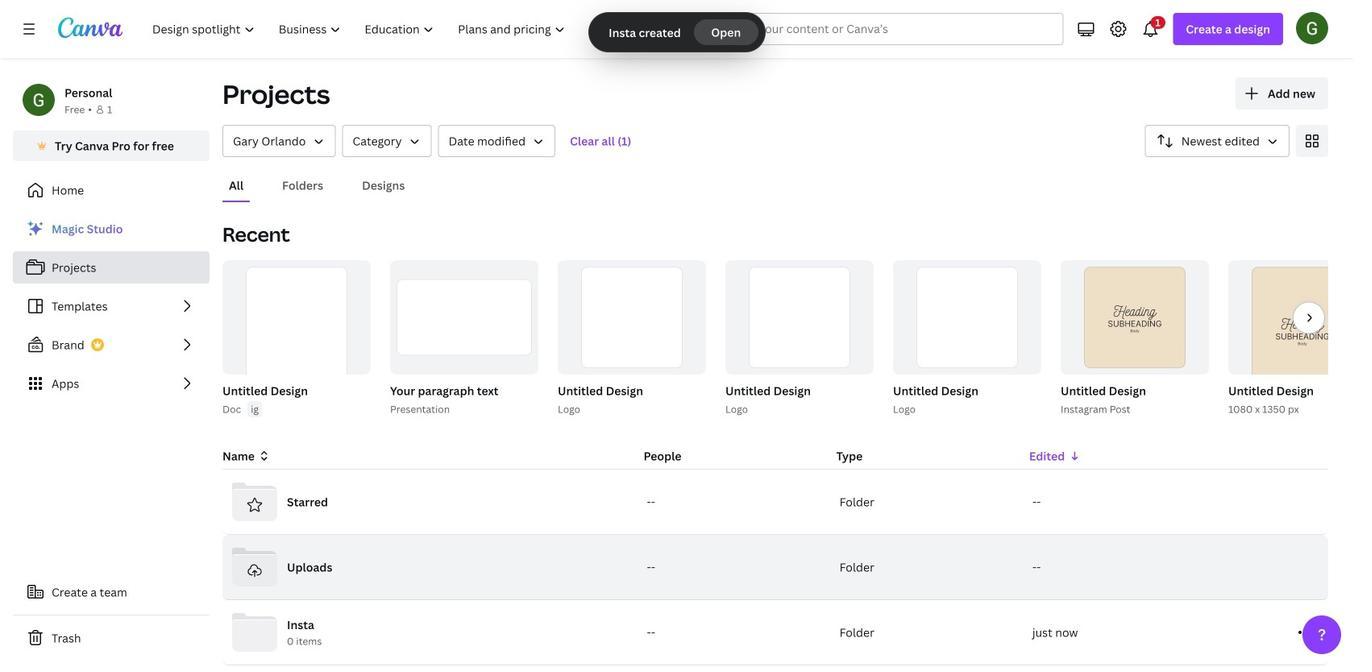 Task type: locate. For each thing, give the bounding box(es) containing it.
Date modified button
[[438, 125, 556, 157]]

None search field
[[687, 13, 1064, 45]]

11 group from the left
[[1226, 260, 1355, 418]]

5 group from the left
[[555, 260, 706, 418]]

7 group from the left
[[722, 260, 874, 418]]

group
[[219, 260, 371, 418], [223, 260, 371, 411], [387, 260, 539, 418], [390, 260, 539, 375], [555, 260, 706, 418], [558, 260, 706, 375], [722, 260, 874, 418], [726, 260, 874, 375], [890, 260, 1042, 418], [1058, 260, 1209, 418], [1226, 260, 1355, 418], [1229, 260, 1355, 394]]

Category button
[[342, 125, 432, 157]]

Sort by button
[[1146, 125, 1290, 157]]

list
[[13, 213, 210, 400]]

gary orlando image
[[1297, 12, 1329, 44]]

4 group from the left
[[390, 260, 539, 375]]

status
[[590, 13, 765, 52]]

top level navigation element
[[142, 13, 648, 45]]



Task type: vqa. For each thing, say whether or not it's contained in the screenshot.
list
yes



Task type: describe. For each thing, give the bounding box(es) containing it.
9 group from the left
[[890, 260, 1042, 418]]

6 group from the left
[[558, 260, 706, 375]]

12 group from the left
[[1229, 260, 1355, 394]]

Owner button
[[223, 125, 336, 157]]

2 group from the left
[[223, 260, 371, 411]]

1 group from the left
[[219, 260, 371, 418]]

Search search field
[[719, 14, 1032, 44]]

10 group from the left
[[1058, 260, 1209, 418]]

3 group from the left
[[387, 260, 539, 418]]

8 group from the left
[[726, 260, 874, 375]]



